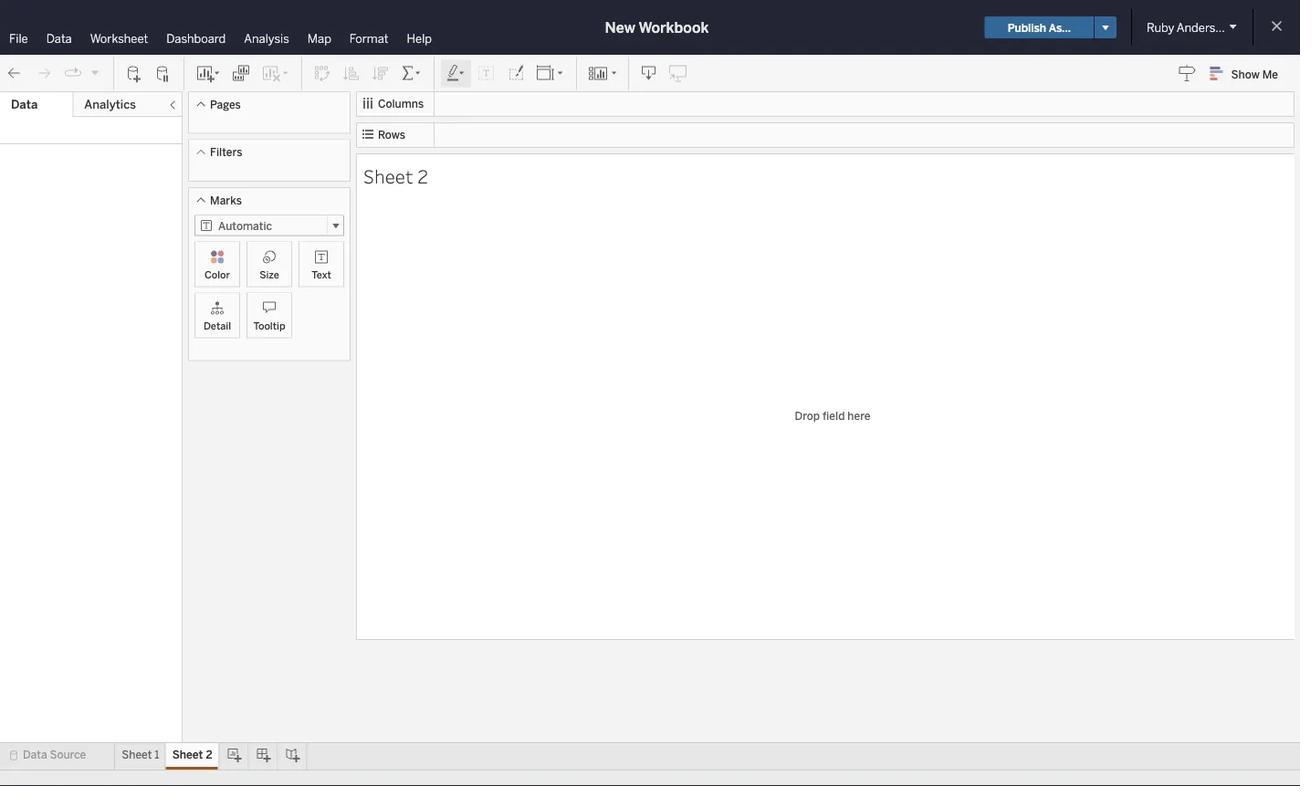 Task type: describe. For each thing, give the bounding box(es) containing it.
1
[[155, 748, 160, 762]]

0 horizontal spatial 2
[[206, 748, 212, 762]]

replay animation image
[[64, 64, 82, 82]]

collapse image
[[167, 100, 178, 111]]

me
[[1263, 67, 1279, 81]]

publish as... button
[[985, 16, 1094, 38]]

fit image
[[536, 64, 565, 83]]

analysis
[[244, 31, 289, 46]]

as...
[[1049, 21, 1071, 34]]

1 horizontal spatial sheet
[[172, 748, 203, 762]]

publish
[[1008, 21, 1047, 34]]

source
[[50, 748, 86, 762]]

totals image
[[401, 64, 423, 83]]

drop field here
[[795, 409, 871, 422]]

color
[[205, 269, 230, 281]]

help
[[407, 31, 432, 46]]

show me button
[[1202, 59, 1295, 88]]

size
[[260, 269, 279, 281]]

show labels image
[[478, 64, 496, 83]]

ruby anderson
[[1147, 20, 1230, 35]]

highlight image
[[446, 64, 467, 83]]

0 vertical spatial data
[[46, 31, 72, 46]]

map
[[308, 31, 331, 46]]

format
[[350, 31, 389, 46]]

pause auto updates image
[[154, 64, 173, 83]]

new data source image
[[125, 64, 143, 83]]

file
[[9, 31, 28, 46]]

ruby
[[1147, 20, 1175, 35]]

2 horizontal spatial sheet
[[363, 163, 413, 188]]

worksheet
[[90, 31, 148, 46]]

anderson
[[1177, 20, 1230, 35]]

filters
[[210, 146, 242, 159]]

dashboard
[[166, 31, 226, 46]]

drop
[[795, 409, 820, 422]]

undo image
[[5, 64, 24, 83]]

clear sheet image
[[261, 64, 290, 83]]

1 horizontal spatial 2
[[417, 163, 428, 188]]

text
[[312, 269, 331, 281]]

marks
[[210, 194, 242, 207]]



Task type: vqa. For each thing, say whether or not it's contained in the screenshot.
Help POPUP BUTTON
no



Task type: locate. For each thing, give the bounding box(es) containing it.
replay animation image
[[90, 67, 100, 78]]

field
[[823, 409, 845, 422]]

new worksheet image
[[195, 64, 221, 83]]

detail
[[204, 320, 231, 332]]

to use edit in desktop, save the workbook outside of personal space image
[[669, 64, 688, 83]]

data guide image
[[1179, 64, 1197, 82]]

pages
[[210, 98, 241, 111]]

duplicate image
[[232, 64, 250, 83]]

sheet 1
[[122, 748, 160, 762]]

columns
[[378, 97, 424, 111]]

new workbook
[[605, 19, 709, 36]]

rows
[[378, 128, 405, 142]]

tooltip
[[253, 320, 285, 332]]

1 vertical spatial 2
[[206, 748, 212, 762]]

sort descending image
[[372, 64, 390, 83]]

1 vertical spatial sheet 2
[[172, 748, 212, 762]]

new
[[605, 19, 636, 36]]

0 horizontal spatial sheet 2
[[172, 748, 212, 762]]

here
[[848, 409, 871, 422]]

2 right 1
[[206, 748, 212, 762]]

0 vertical spatial 2
[[417, 163, 428, 188]]

data
[[46, 31, 72, 46], [11, 97, 38, 112], [23, 748, 47, 762]]

1 horizontal spatial sheet 2
[[363, 163, 428, 188]]

data down undo "image"
[[11, 97, 38, 112]]

swap rows and columns image
[[313, 64, 332, 83]]

2 down columns
[[417, 163, 428, 188]]

show/hide cards image
[[588, 64, 617, 83]]

sheet 2 right 1
[[172, 748, 212, 762]]

0 horizontal spatial sheet
[[122, 748, 152, 762]]

data source
[[23, 748, 86, 762]]

redo image
[[35, 64, 53, 83]]

data up replay animation icon
[[46, 31, 72, 46]]

sheet 2
[[363, 163, 428, 188], [172, 748, 212, 762]]

download image
[[640, 64, 658, 83]]

sheet left 1
[[122, 748, 152, 762]]

sort ascending image
[[342, 64, 361, 83]]

2
[[417, 163, 428, 188], [206, 748, 212, 762]]

show
[[1232, 67, 1260, 81]]

sheet 2 down 'rows'
[[363, 163, 428, 188]]

data left source
[[23, 748, 47, 762]]

workbook
[[639, 19, 709, 36]]

analytics
[[84, 97, 136, 112]]

1 vertical spatial data
[[11, 97, 38, 112]]

sheet
[[363, 163, 413, 188], [122, 748, 152, 762], [172, 748, 203, 762]]

sheet down 'rows'
[[363, 163, 413, 188]]

sheet right 1
[[172, 748, 203, 762]]

show me
[[1232, 67, 1279, 81]]

0 vertical spatial sheet 2
[[363, 163, 428, 188]]

2 vertical spatial data
[[23, 748, 47, 762]]

format workbook image
[[507, 64, 525, 83]]

publish as...
[[1008, 21, 1071, 34]]



